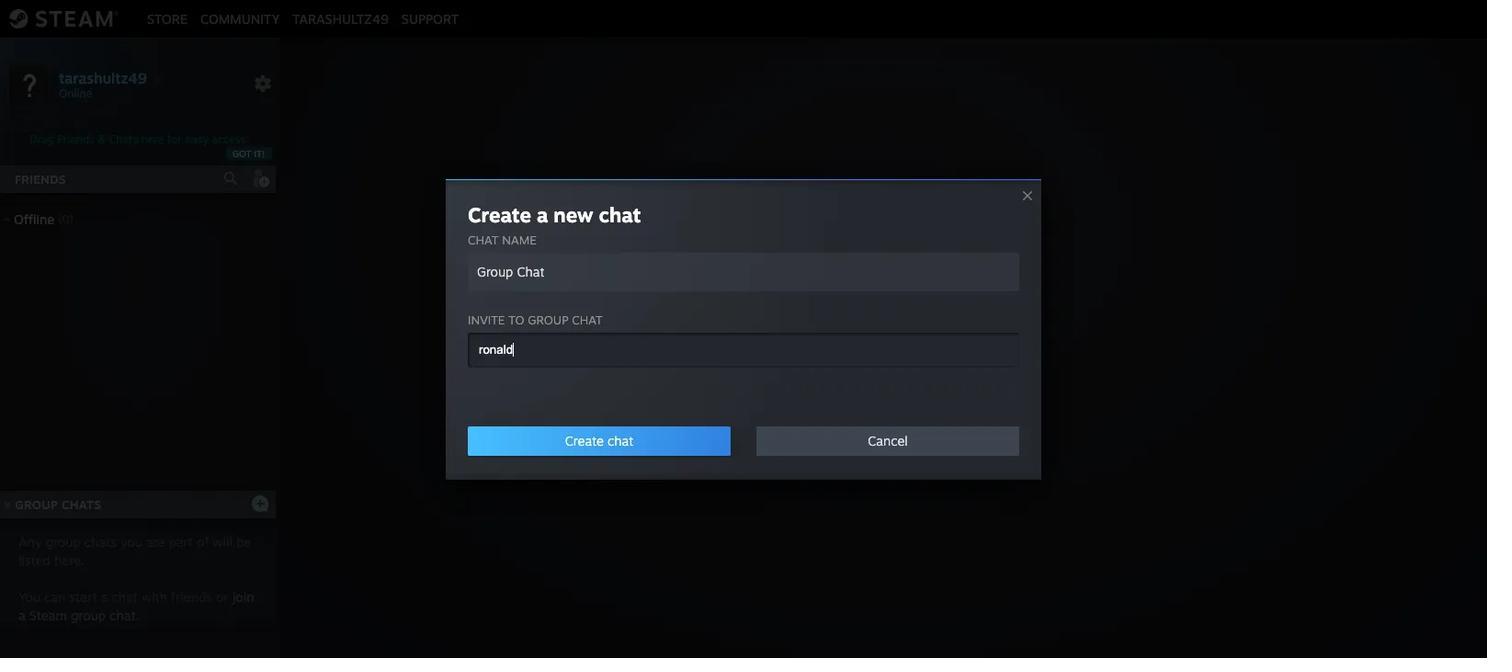 Task type: vqa. For each thing, say whether or not it's contained in the screenshot.
Large
no



Task type: describe. For each thing, give the bounding box(es) containing it.
you
[[120, 534, 142, 550]]

invite to group chat
[[468, 312, 603, 327]]

1 vertical spatial friends
[[15, 172, 66, 187]]

cancel
[[868, 432, 908, 448]]

can
[[44, 589, 66, 605]]

a for friend
[[795, 358, 804, 376]]

any group chats you are part of will be listed here.
[[18, 534, 251, 568]]

1 vertical spatial chat
[[919, 358, 951, 376]]

access
[[212, 132, 246, 146]]

group chats
[[15, 497, 101, 512]]

0 vertical spatial tarashultz49
[[293, 11, 389, 26]]

group inside join a steam group chat.
[[71, 608, 106, 623]]

a right start
[[101, 589, 108, 605]]

1 horizontal spatial to
[[955, 358, 969, 376]]

start!
[[974, 358, 1010, 376]]

join a steam group chat. link
[[18, 589, 254, 623]]

chats
[[84, 534, 117, 550]]

support link
[[395, 11, 465, 26]]

1 horizontal spatial chats
[[109, 132, 138, 146]]

chat.
[[109, 608, 139, 623]]

create a group chat image
[[251, 494, 269, 512]]

store link
[[141, 11, 194, 26]]

store
[[147, 11, 188, 26]]

drag
[[30, 132, 54, 146]]

manage friends list settings image
[[254, 74, 272, 93]]

support
[[402, 11, 459, 26]]

group inside the any group chats you are part of will be listed here.
[[45, 534, 81, 550]]

with
[[142, 589, 167, 605]]

friends
[[171, 589, 212, 605]]

for
[[167, 132, 182, 146]]

0 horizontal spatial to
[[509, 312, 524, 327]]

offline
[[14, 211, 54, 227]]

click a friend or group chat to start!
[[759, 358, 1010, 376]]

here
[[141, 132, 164, 146]]

community
[[200, 11, 280, 26]]

drag friends & chats here for easy access
[[30, 132, 246, 146]]

name
[[502, 232, 537, 247]]

of
[[197, 534, 209, 550]]

friend
[[808, 358, 851, 376]]

0 vertical spatial group
[[528, 312, 568, 327]]



Task type: locate. For each thing, give the bounding box(es) containing it.
you
[[18, 589, 41, 605]]

tarashultz49
[[293, 11, 389, 26], [59, 68, 147, 87]]

to left start!
[[955, 358, 969, 376]]

friends left &
[[57, 132, 94, 146]]

chat name
[[468, 232, 537, 247]]

0 vertical spatial to
[[509, 312, 524, 327]]

0 vertical spatial create
[[468, 202, 531, 227]]

steam
[[29, 608, 67, 623]]

group
[[873, 358, 915, 376], [15, 497, 58, 512]]

be
[[236, 534, 251, 550]]

start
[[69, 589, 97, 605]]

here.
[[54, 552, 84, 568]]

a down you
[[18, 608, 26, 623]]

1 vertical spatial or
[[216, 589, 229, 605]]

1 horizontal spatial create
[[565, 432, 604, 448]]

create chat
[[565, 432, 634, 448]]

group right invite
[[528, 312, 568, 327]]

to right invite
[[509, 312, 524, 327]]

1 vertical spatial tarashultz49
[[59, 68, 147, 87]]

1 vertical spatial group
[[45, 534, 81, 550]]

2 vertical spatial group
[[71, 608, 106, 623]]

a inside join a steam group chat.
[[18, 608, 26, 623]]

easy
[[185, 132, 209, 146]]

click
[[759, 358, 791, 376]]

chat left name
[[468, 232, 498, 247]]

group
[[528, 312, 568, 327], [45, 534, 81, 550], [71, 608, 106, 623]]

chat left start!
[[919, 358, 951, 376]]

or left join
[[216, 589, 229, 605]]

listed
[[18, 552, 51, 568]]

a
[[537, 202, 548, 227], [795, 358, 804, 376], [101, 589, 108, 605], [18, 608, 26, 623]]

1 vertical spatial chats
[[62, 497, 101, 512]]

collapse chats list image
[[0, 501, 21, 508]]

create chat button
[[468, 426, 731, 455]]

tarashultz49 left support link
[[293, 11, 389, 26]]

create
[[468, 202, 531, 227], [565, 432, 604, 448]]

group down start
[[71, 608, 106, 623]]

0 vertical spatial group
[[873, 358, 915, 376]]

community link
[[194, 11, 286, 26]]

chats
[[109, 132, 138, 146], [62, 497, 101, 512]]

chats up chats on the left
[[62, 497, 101, 512]]

chats right &
[[109, 132, 138, 146]]

0 vertical spatial chats
[[109, 132, 138, 146]]

friends
[[57, 132, 94, 146], [15, 172, 66, 187]]

friends down drag
[[15, 172, 66, 187]]

cancel button
[[756, 426, 1019, 455]]

1 vertical spatial to
[[955, 358, 969, 376]]

join
[[232, 589, 254, 605]]

create a new chat
[[468, 202, 641, 227]]

a for new
[[537, 202, 548, 227]]

join a steam group chat.
[[18, 589, 254, 623]]

search my friends list image
[[222, 170, 239, 187]]

a for steam
[[18, 608, 26, 623]]

1 horizontal spatial group
[[873, 358, 915, 376]]

you can start a chat with friends or
[[18, 589, 232, 605]]

Start typing a name... text field
[[477, 341, 995, 357]]

invite
[[468, 312, 505, 327]]

or
[[855, 358, 869, 376], [216, 589, 229, 605]]

any
[[18, 534, 42, 550]]

tarashultz49 link
[[286, 11, 395, 26]]

chat
[[468, 232, 498, 247], [919, 358, 951, 376]]

add a friend image
[[250, 168, 270, 188]]

1 vertical spatial group
[[15, 497, 58, 512]]

to
[[509, 312, 524, 327], [955, 358, 969, 376]]

0 horizontal spatial tarashultz49
[[59, 68, 147, 87]]

0 horizontal spatial group
[[15, 497, 58, 512]]

&
[[98, 132, 106, 146]]

0 horizontal spatial create
[[468, 202, 531, 227]]

or right friend
[[855, 358, 869, 376]]

chat
[[599, 202, 641, 227], [572, 312, 603, 327], [607, 432, 634, 448], [112, 589, 138, 605]]

will
[[213, 534, 232, 550]]

create inside 'button'
[[565, 432, 604, 448]]

a right click
[[795, 358, 804, 376]]

0 horizontal spatial chat
[[468, 232, 498, 247]]

0 vertical spatial or
[[855, 358, 869, 376]]

create for create a new chat
[[468, 202, 531, 227]]

1 vertical spatial create
[[565, 432, 604, 448]]

1 horizontal spatial chat
[[919, 358, 951, 376]]

0 horizontal spatial or
[[216, 589, 229, 605]]

0 horizontal spatial chats
[[62, 497, 101, 512]]

0 vertical spatial friends
[[57, 132, 94, 146]]

1 horizontal spatial tarashultz49
[[293, 11, 389, 26]]

create for create chat
[[565, 432, 604, 448]]

None text field
[[468, 252, 1019, 291]]

chat inside 'button'
[[607, 432, 634, 448]]

a left new
[[537, 202, 548, 227]]

group up any
[[15, 497, 58, 512]]

0 vertical spatial chat
[[468, 232, 498, 247]]

group right friend
[[873, 358, 915, 376]]

1 horizontal spatial or
[[855, 358, 869, 376]]

new
[[554, 202, 593, 227]]

group up here.
[[45, 534, 81, 550]]

tarashultz49 up &
[[59, 68, 147, 87]]

are
[[146, 534, 165, 550]]

part
[[169, 534, 193, 550]]



